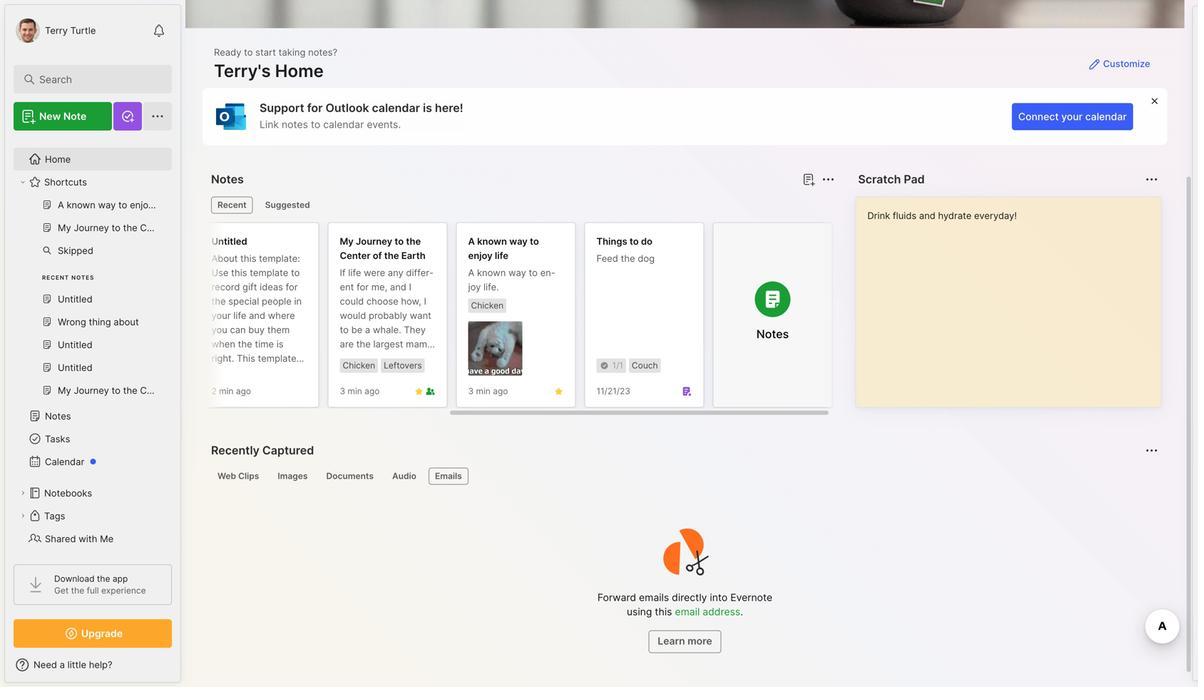 Task type: describe. For each thing, give the bounding box(es) containing it.
shared with me link
[[14, 527, 163, 550]]

their
[[389, 367, 409, 378]]

0 vertical spatial this
[[241, 253, 257, 264]]

for inside support for outlook calendar is here! link notes to calendar events.
[[307, 101, 323, 115]]

new note
[[39, 110, 87, 122]]

connect your calendar button
[[1012, 103, 1134, 130]]

the down download
[[71, 585, 84, 596]]

shortcuts
[[44, 176, 87, 187]]

email
[[675, 606, 700, 618]]

be
[[351, 324, 363, 335]]

get
[[54, 585, 69, 596]]

Search text field
[[39, 73, 153, 86]]

1 min from the left
[[219, 386, 234, 396]]

leftovers
[[384, 360, 422, 371]]

tab list for recently captured
[[211, 468, 1157, 485]]

tags
[[44, 510, 65, 521]]

1 vertical spatial of
[[378, 367, 387, 378]]

time
[[255, 339, 274, 350]]

a inside my journey to the center of the earth if life were any differ ent for me, and i could choose how, i would probably want to be a whale. they are the largest mam mal on earth and masters of their vast d...
[[365, 324, 370, 335]]

clips
[[238, 471, 259, 481]]

joy
[[468, 267, 556, 293]]

the up differ
[[406, 236, 421, 247]]

none search field inside main element
[[39, 71, 153, 88]]

the up any
[[384, 250, 399, 261]]

1/1
[[613, 360, 624, 371]]

d...
[[340, 381, 353, 392]]

would
[[340, 310, 366, 321]]

recent tab
[[211, 197, 253, 214]]

them
[[267, 324, 290, 335]]

more actions field for recently captured
[[1142, 441, 1162, 461]]

tasks button
[[14, 427, 163, 450]]

2 3 from the left
[[468, 386, 474, 396]]

0 horizontal spatial earth
[[372, 353, 395, 364]]

notes?
[[308, 47, 338, 58]]

events.
[[367, 118, 401, 131]]

2 ago from the left
[[365, 386, 380, 396]]

email address button
[[675, 606, 741, 618]]

1 ago from the left
[[236, 386, 251, 396]]

your inside button
[[1062, 111, 1083, 123]]

notes button inside row group
[[713, 222, 833, 408]]

email address .
[[675, 606, 744, 618]]

people
[[262, 296, 292, 307]]

directly
[[672, 592, 707, 604]]

Account field
[[14, 16, 96, 45]]

were
[[364, 267, 385, 278]]

3 ago from the left
[[493, 386, 508, 396]]

calendar
[[45, 456, 84, 467]]

gift
[[243, 282, 257, 293]]

for inside untitled about this template: use this template to record gift ideas for the special people in your life and where you can buy them when the time is right. this template...
[[286, 282, 298, 293]]

recently captured
[[211, 443, 314, 457]]

tree inside main element
[[5, 139, 181, 582]]

recent for recent
[[218, 200, 247, 210]]

terry's
[[214, 60, 271, 81]]

evernote
[[731, 592, 773, 604]]

life.
[[484, 282, 499, 293]]

things
[[597, 236, 628, 247]]

special
[[229, 296, 259, 307]]

tasks
[[45, 433, 70, 444]]

and inside untitled about this template: use this template to record gift ideas for the special people in your life and where you can buy them when the time is right. this template...
[[249, 310, 266, 321]]

more actions field for scratch pad
[[1142, 169, 1162, 189]]

for inside my journey to the center of the earth if life were any differ ent for me, and i could choose how, i would probably want to be a whale. they are the largest mam mal on earth and masters of their vast d...
[[357, 282, 369, 293]]

to left en
[[529, 267, 538, 278]]

notebooks link
[[14, 482, 163, 504]]

little
[[68, 659, 86, 670]]

0 vertical spatial known
[[477, 236, 507, 247]]

note
[[63, 110, 87, 122]]

1 vertical spatial this
[[231, 267, 247, 278]]

vast
[[412, 367, 430, 378]]

support for outlook calendar is here! link notes to calendar events.
[[260, 101, 464, 131]]

need
[[34, 659, 57, 670]]

feed
[[597, 253, 619, 264]]

the down record
[[212, 296, 226, 307]]

more actions image for scratch pad
[[1144, 171, 1161, 188]]

notes
[[282, 118, 308, 131]]

documents
[[326, 471, 374, 481]]

untitled
[[212, 236, 247, 247]]

my journey to the center of the earth if life were any differ ent for me, and i could choose how, i would probably want to be a whale. they are the largest mam mal on earth and masters of their vast d...
[[340, 236, 434, 392]]

dog
[[638, 253, 655, 264]]

en
[[541, 267, 556, 278]]

scratch
[[859, 172, 902, 186]]

emails tab
[[429, 468, 469, 485]]

life inside untitled about this template: use this template to record gift ideas for the special people in your life and where you can buy them when the time is right. this template...
[[234, 310, 246, 321]]

to right journey
[[395, 236, 404, 247]]

1 a from the top
[[468, 236, 475, 247]]

tab list for notes
[[211, 197, 833, 214]]

web clips tab
[[211, 468, 266, 485]]

WHAT'S NEW field
[[5, 654, 181, 676]]

3 min from the left
[[476, 386, 491, 396]]

to left be
[[340, 324, 349, 335]]

2 min ago
[[212, 386, 251, 396]]

untitled about this template: use this template to record gift ideas for the special people in your life and where you can buy them when the time is right. this template...
[[212, 236, 304, 364]]

.
[[741, 606, 744, 618]]

ready
[[214, 47, 242, 58]]

using
[[627, 606, 652, 618]]

download
[[54, 574, 95, 584]]

use
[[212, 267, 229, 278]]

forward
[[598, 592, 637, 604]]

taking
[[279, 47, 306, 58]]

shortcuts button
[[14, 171, 163, 193]]

0 vertical spatial i
[[409, 282, 412, 293]]

my
[[340, 236, 354, 247]]

pad
[[904, 172, 925, 186]]

could
[[340, 296, 364, 307]]

more
[[688, 635, 713, 647]]

with
[[79, 533, 97, 544]]

things to do feed the dog
[[597, 236, 655, 264]]

expand tags image
[[19, 512, 27, 520]]

upgrade
[[81, 628, 123, 640]]

terry turtle
[[45, 25, 96, 36]]

images
[[278, 471, 308, 481]]

recent notes group
[[14, 193, 163, 410]]

0 vertical spatial notes button
[[208, 168, 247, 191]]

home link
[[14, 148, 172, 171]]

can
[[230, 324, 246, 335]]

Start writing… text field
[[868, 197, 1161, 396]]

learn more
[[658, 635, 713, 647]]

outlook
[[326, 101, 369, 115]]

template...
[[258, 353, 304, 364]]

terry
[[45, 25, 68, 36]]

recently
[[211, 443, 260, 457]]

chicken for any
[[343, 360, 375, 371]]

to inside untitled about this template: use this template to record gift ideas for the special people in your life and where you can buy them when the time is right. this template...
[[291, 267, 300, 278]]

this inside forward emails directly into evernote using this
[[655, 606, 673, 618]]

notes inside group
[[71, 274, 94, 281]]

scratch pad
[[859, 172, 925, 186]]

here!
[[435, 101, 464, 115]]

couch
[[632, 360, 658, 371]]

2 3 min ago from the left
[[468, 386, 508, 396]]

the up full
[[97, 574, 110, 584]]



Task type: vqa. For each thing, say whether or not it's contained in the screenshot.
bottom Soon
no



Task type: locate. For each thing, give the bounding box(es) containing it.
and up their
[[398, 353, 414, 364]]

largest
[[374, 339, 404, 350]]

1 horizontal spatial your
[[1062, 111, 1083, 123]]

ago down thumbnail at the left
[[493, 386, 508, 396]]

differ
[[406, 267, 434, 278]]

3 min ago down masters
[[340, 386, 380, 396]]

chicken down are
[[343, 360, 375, 371]]

More actions field
[[819, 169, 839, 189], [1142, 169, 1162, 189], [1142, 441, 1162, 461]]

0 vertical spatial is
[[423, 101, 432, 115]]

upgrade button
[[14, 619, 172, 648]]

chicken down the life.
[[471, 300, 504, 311]]

and up 'buy'
[[249, 310, 266, 321]]

known up enjoy
[[477, 236, 507, 247]]

recent inside group
[[42, 274, 69, 281]]

home inside home link
[[45, 154, 71, 165]]

0 horizontal spatial notes button
[[208, 168, 247, 191]]

tab list containing recent
[[211, 197, 833, 214]]

learn
[[658, 635, 685, 647]]

2 tab list from the top
[[211, 468, 1157, 485]]

life up can
[[234, 310, 246, 321]]

1 3 from the left
[[340, 386, 345, 396]]

connect
[[1019, 111, 1059, 123]]

of left their
[[378, 367, 387, 378]]

1 vertical spatial and
[[249, 310, 266, 321]]

web
[[218, 471, 236, 481]]

tags button
[[14, 504, 163, 527]]

the left "dog"
[[621, 253, 636, 264]]

0 vertical spatial chicken
[[471, 300, 504, 311]]

to up joy
[[530, 236, 539, 247]]

way left en
[[509, 267, 527, 278]]

1 vertical spatial your
[[212, 310, 231, 321]]

for up the in
[[286, 282, 298, 293]]

a left little
[[60, 659, 65, 670]]

1 vertical spatial tab list
[[211, 468, 1157, 485]]

1 vertical spatial chicken
[[343, 360, 375, 371]]

recent inside tab
[[218, 200, 247, 210]]

0 vertical spatial a
[[468, 236, 475, 247]]

earth up differ
[[402, 250, 426, 261]]

0 vertical spatial a
[[365, 324, 370, 335]]

images tab
[[271, 468, 314, 485]]

life right enjoy
[[495, 250, 509, 261]]

documents tab
[[320, 468, 380, 485]]

2 horizontal spatial min
[[476, 386, 491, 396]]

0 vertical spatial tab list
[[211, 197, 833, 214]]

is left here!
[[423, 101, 432, 115]]

3 min ago down thumbnail at the left
[[468, 386, 508, 396]]

0 horizontal spatial is
[[277, 339, 284, 350]]

calendar inside button
[[1086, 111, 1127, 123]]

are
[[340, 339, 354, 350]]

1 vertical spatial home
[[45, 154, 71, 165]]

1 tab list from the top
[[211, 197, 833, 214]]

min
[[219, 386, 234, 396], [348, 386, 362, 396], [476, 386, 491, 396]]

chicken for joy
[[471, 300, 504, 311]]

1 horizontal spatial for
[[307, 101, 323, 115]]

0 horizontal spatial 3
[[340, 386, 345, 396]]

notes row group
[[0, 222, 842, 416]]

link
[[260, 118, 279, 131]]

1 vertical spatial recent
[[42, 274, 69, 281]]

2 a from the top
[[468, 267, 475, 278]]

0 vertical spatial of
[[373, 250, 382, 261]]

of down journey
[[373, 250, 382, 261]]

shared
[[45, 533, 76, 544]]

min down thumbnail at the left
[[476, 386, 491, 396]]

whale.
[[373, 324, 402, 335]]

0 horizontal spatial home
[[45, 154, 71, 165]]

emails
[[639, 592, 669, 604]]

1 horizontal spatial a
[[365, 324, 370, 335]]

1 3 min ago from the left
[[340, 386, 380, 396]]

1 horizontal spatial notes button
[[713, 222, 833, 408]]

more actions image
[[820, 171, 837, 188]]

1 horizontal spatial i
[[424, 296, 427, 307]]

1 horizontal spatial min
[[348, 386, 362, 396]]

help?
[[89, 659, 112, 670]]

home inside ready to start taking notes? terry's home
[[275, 60, 324, 81]]

enjoy
[[468, 250, 493, 261]]

known up the life.
[[477, 267, 506, 278]]

the up on
[[357, 339, 371, 350]]

0 horizontal spatial chicken
[[343, 360, 375, 371]]

0 vertical spatial earth
[[402, 250, 426, 261]]

for up notes at the left top
[[307, 101, 323, 115]]

scratch pad button
[[856, 168, 928, 191]]

a right be
[[365, 324, 370, 335]]

0 horizontal spatial i
[[409, 282, 412, 293]]

to left the start
[[244, 47, 253, 58]]

address
[[703, 606, 741, 618]]

is inside untitled about this template: use this template to record gift ideas for the special people in your life and where you can buy them when the time is right. this template...
[[277, 339, 284, 350]]

calendar
[[372, 101, 420, 115], [1086, 111, 1127, 123], [323, 118, 364, 131]]

recently captured button
[[208, 439, 317, 462]]

customize button
[[1082, 52, 1157, 75]]

do
[[641, 236, 653, 247]]

known
[[477, 236, 507, 247], [477, 267, 506, 278]]

2
[[212, 386, 217, 396]]

1 vertical spatial notes button
[[713, 222, 833, 408]]

home down taking
[[275, 60, 324, 81]]

captured
[[262, 443, 314, 457]]

audio tab
[[386, 468, 423, 485]]

1 horizontal spatial 3 min ago
[[468, 386, 508, 396]]

connect your calendar
[[1019, 111, 1127, 123]]

a up enjoy
[[468, 236, 475, 247]]

the inside things to do feed the dog
[[621, 253, 636, 264]]

3 down thumbnail at the left
[[468, 386, 474, 396]]

2 horizontal spatial ago
[[493, 386, 508, 396]]

suggested tab
[[259, 197, 317, 214]]

to right notes at the left top
[[311, 118, 321, 131]]

the
[[406, 236, 421, 247], [384, 250, 399, 261], [621, 253, 636, 264], [212, 296, 226, 307], [238, 339, 252, 350], [357, 339, 371, 350], [97, 574, 110, 584], [71, 585, 84, 596]]

click to collapse image
[[180, 661, 191, 678]]

0 horizontal spatial min
[[219, 386, 234, 396]]

me
[[100, 533, 114, 544]]

min right '2'
[[219, 386, 234, 396]]

1 vertical spatial known
[[477, 267, 506, 278]]

this down 'emails'
[[655, 606, 673, 618]]

more actions image
[[1144, 171, 1161, 188], [1144, 442, 1161, 459]]

more actions image for recently captured
[[1144, 442, 1161, 459]]

1 vertical spatial earth
[[372, 353, 395, 364]]

0 horizontal spatial life
[[234, 310, 246, 321]]

2 horizontal spatial for
[[357, 282, 369, 293]]

to down template:
[[291, 267, 300, 278]]

1 vertical spatial a
[[468, 267, 475, 278]]

0 vertical spatial recent
[[218, 200, 247, 210]]

your right connect
[[1062, 111, 1083, 123]]

center
[[340, 250, 371, 261]]

calendar up events. in the top of the page
[[372, 101, 420, 115]]

2 vertical spatial and
[[398, 353, 414, 364]]

turtle
[[70, 25, 96, 36]]

ago right '2'
[[236, 386, 251, 396]]

forward emails directly into evernote using this
[[598, 592, 773, 618]]

life inside my journey to the center of the earth if life were any differ ent for me, and i could choose how, i would probably want to be a whale. they are the largest mam mal on earth and masters of their vast d...
[[348, 267, 361, 278]]

start
[[256, 47, 276, 58]]

1 horizontal spatial earth
[[402, 250, 426, 261]]

1 vertical spatial i
[[424, 296, 427, 307]]

to inside ready to start taking notes? terry's home
[[244, 47, 253, 58]]

0 vertical spatial and
[[390, 282, 407, 293]]

choose
[[367, 296, 399, 307]]

want
[[410, 310, 432, 321]]

to
[[244, 47, 253, 58], [311, 118, 321, 131], [395, 236, 404, 247], [530, 236, 539, 247], [630, 236, 639, 247], [291, 267, 300, 278], [529, 267, 538, 278], [340, 324, 349, 335]]

support
[[260, 101, 305, 115]]

1 vertical spatial life
[[348, 267, 361, 278]]

is up template...
[[277, 339, 284, 350]]

your up you
[[212, 310, 231, 321]]

your
[[1062, 111, 1083, 123], [212, 310, 231, 321]]

and down any
[[390, 282, 407, 293]]

2 vertical spatial life
[[234, 310, 246, 321]]

right.
[[212, 353, 234, 364]]

1 horizontal spatial 3
[[468, 386, 474, 396]]

full
[[87, 585, 99, 596]]

home up 'shortcuts' at left
[[45, 154, 71, 165]]

main element
[[0, 0, 186, 687]]

2 horizontal spatial calendar
[[1086, 111, 1127, 123]]

notes button
[[208, 168, 247, 191], [713, 222, 833, 408]]

journey
[[356, 236, 393, 247]]

3 min ago
[[340, 386, 380, 396], [468, 386, 508, 396]]

template
[[250, 267, 289, 278]]

0 horizontal spatial for
[[286, 282, 298, 293]]

calendar down outlook
[[323, 118, 364, 131]]

your inside untitled about this template: use this template to record gift ideas for the special people in your life and where you can buy them when the time is right. this template...
[[212, 310, 231, 321]]

0 horizontal spatial calendar
[[323, 118, 364, 131]]

you
[[212, 324, 227, 335]]

1 horizontal spatial home
[[275, 60, 324, 81]]

tree
[[5, 139, 181, 582]]

tab list containing web clips
[[211, 468, 1157, 485]]

this right about on the left of page
[[241, 253, 257, 264]]

1 vertical spatial way
[[509, 267, 527, 278]]

min down masters
[[348, 386, 362, 396]]

0 horizontal spatial recent
[[42, 274, 69, 281]]

a down enjoy
[[468, 267, 475, 278]]

ago
[[236, 386, 251, 396], [365, 386, 380, 396], [493, 386, 508, 396]]

into
[[710, 592, 728, 604]]

experience
[[101, 585, 146, 596]]

1 vertical spatial more actions image
[[1144, 442, 1161, 459]]

for left me,
[[357, 282, 369, 293]]

i
[[409, 282, 412, 293], [424, 296, 427, 307]]

11/21/23
[[597, 386, 631, 396]]

recent for recent notes
[[42, 274, 69, 281]]

2 vertical spatial this
[[655, 606, 673, 618]]

0 horizontal spatial ago
[[236, 386, 251, 396]]

0 horizontal spatial a
[[60, 659, 65, 670]]

to inside things to do feed the dog
[[630, 236, 639, 247]]

1 vertical spatial is
[[277, 339, 284, 350]]

3
[[340, 386, 345, 396], [468, 386, 474, 396]]

None search field
[[39, 71, 153, 88]]

earth down largest
[[372, 353, 395, 364]]

1 horizontal spatial is
[[423, 101, 432, 115]]

1 horizontal spatial calendar
[[372, 101, 420, 115]]

if
[[340, 267, 346, 278]]

where
[[268, 310, 295, 321]]

1 horizontal spatial chicken
[[471, 300, 504, 311]]

life inside a known way to enjoy life a known way to en joy life.
[[495, 250, 509, 261]]

on
[[358, 353, 369, 364]]

i up how,
[[409, 282, 412, 293]]

tree containing home
[[5, 139, 181, 582]]

0 vertical spatial your
[[1062, 111, 1083, 123]]

to inside support for outlook calendar is here! link notes to calendar events.
[[311, 118, 321, 131]]

1 horizontal spatial life
[[348, 267, 361, 278]]

2 horizontal spatial life
[[495, 250, 509, 261]]

0 vertical spatial home
[[275, 60, 324, 81]]

shared with me
[[45, 533, 114, 544]]

a inside field
[[60, 659, 65, 670]]

1 horizontal spatial recent
[[218, 200, 247, 210]]

about
[[212, 253, 238, 264]]

1 more actions image from the top
[[1144, 171, 1161, 188]]

recent
[[218, 200, 247, 210], [42, 274, 69, 281]]

2 min from the left
[[348, 386, 362, 396]]

a known way to enjoy life a known way to en joy life.
[[468, 236, 556, 293]]

way up joy
[[510, 236, 528, 247]]

0 vertical spatial life
[[495, 250, 509, 261]]

0 vertical spatial more actions image
[[1144, 171, 1161, 188]]

the up this
[[238, 339, 252, 350]]

0 horizontal spatial your
[[212, 310, 231, 321]]

notes inside row group
[[757, 327, 789, 341]]

1 horizontal spatial ago
[[365, 386, 380, 396]]

thumbnail image
[[468, 321, 523, 376]]

mal
[[340, 339, 432, 364]]

any
[[388, 267, 404, 278]]

1 vertical spatial a
[[60, 659, 65, 670]]

they
[[404, 324, 426, 335]]

audio
[[392, 471, 417, 481]]

i right how,
[[424, 296, 427, 307]]

3 down masters
[[340, 386, 345, 396]]

tab list
[[211, 197, 833, 214], [211, 468, 1157, 485]]

this up gift
[[231, 267, 247, 278]]

of
[[373, 250, 382, 261], [378, 367, 387, 378]]

to left do
[[630, 236, 639, 247]]

a
[[365, 324, 370, 335], [60, 659, 65, 670]]

expand notebooks image
[[19, 489, 27, 497]]

0 vertical spatial way
[[510, 236, 528, 247]]

notebooks
[[44, 488, 92, 499]]

need a little help?
[[34, 659, 112, 670]]

2 more actions image from the top
[[1144, 442, 1161, 459]]

ago down masters
[[365, 386, 380, 396]]

recent notes
[[42, 274, 94, 281]]

is inside support for outlook calendar is here! link notes to calendar events.
[[423, 101, 432, 115]]

calendar down customize button
[[1086, 111, 1127, 123]]

0 horizontal spatial 3 min ago
[[340, 386, 380, 396]]

life right if
[[348, 267, 361, 278]]



